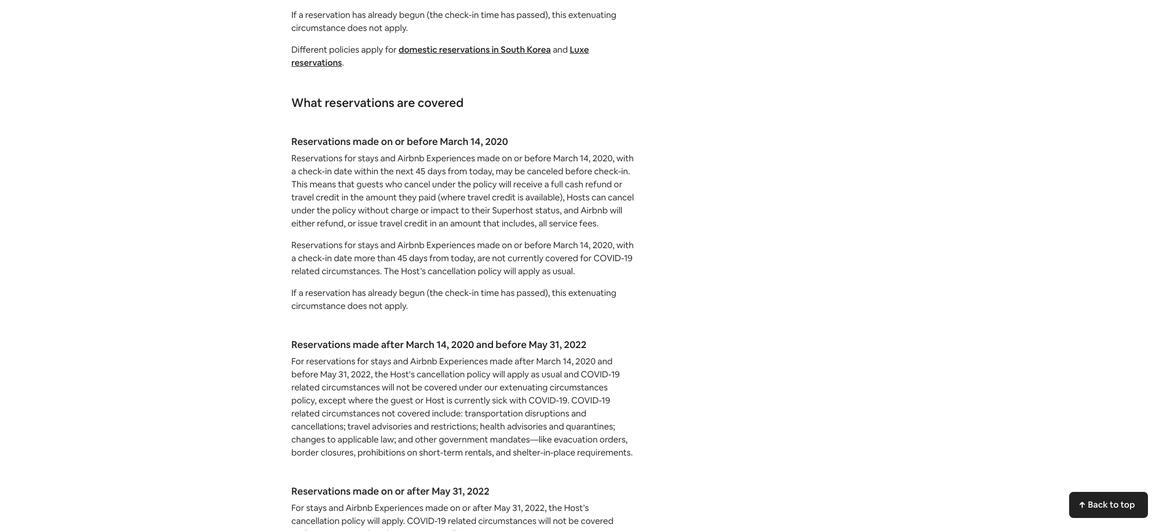 Task type: describe. For each thing, give the bounding box(es) containing it.
0 horizontal spatial that
[[338, 179, 355, 190]]

status,
[[535, 205, 562, 216]]

or down policy without
[[348, 218, 356, 229]]

0 horizontal spatial credit
[[316, 192, 340, 203]]

quarantines;
[[566, 421, 615, 433]]

2022, inside reservations made on or after may 31, 2022 for stays and airbnb experiences made on or after may 31, 2022, the host's cancellation policy will apply. covid-19 related circumstances will not be covered under our extenuating circumstances policy.
[[525, 503, 547, 514]]

to inside 'reservations made on or before march 14, 2020 reservations for stays and airbnb experiences made on or before march 14, 2020, with a check-in date within the next 45 days from today, may be canceled before check-in. this means that guests who cancel under the policy will receive a full cash refund or travel credit in the amount they paid (where travel credit is available), hosts can cancel under the policy without charge or impact to their superhost status, and airbnb will either refund, or issue travel credit in an amount that includes, all service fees.'
[[461, 205, 470, 216]]

shelter-
[[513, 447, 543, 459]]

who
[[385, 179, 402, 190]]

check- inside "reservations for stays and airbnb experiences made on or before march 14, 2020, with a check-in date more than 45 days from today, are not currently covered for covid-19 related circumstances. the host's cancellation policy will apply as usual."
[[298, 253, 325, 264]]

hosts
[[567, 192, 590, 203]]

means
[[310, 179, 336, 190]]

will inside 'reservations made on or before march 14, 2020 reservations for stays and airbnb experiences made on or before march 14, 2020, with a check-in date within the next 45 days from today, may be canceled before check-in. this means that guests who cancel under the policy will receive a full cash refund or travel credit in the amount they paid (where travel credit is available), hosts can cancel under the policy without charge or impact to their superhost status, and airbnb will either refund, or issue travel credit in an amount that includes, all service fees.'
[[610, 205, 622, 216]]

guest
[[391, 395, 413, 407]]

this
[[291, 179, 308, 190]]

charge
[[391, 205, 419, 216]]

place
[[554, 447, 575, 459]]

policy,
[[291, 395, 317, 407]]

on up may
[[502, 153, 512, 164]]

14, inside "reservations for stays and airbnb experiences made on or before march 14, 2020, with a check-in date more than 45 days from today, are not currently covered for covid-19 related circumstances. the host's cancellation policy will apply as usual."
[[580, 240, 591, 251]]

is inside reservations made after march 14, 2020 and before may 31, 2022 for reservations for stays and airbnb experiences made after march 14, 2020 and before may 31, 2022, the host's cancellation policy will apply as usual and covid-19 related circumstances will not be covered under our extenuating circumstances policy, except where the guest or host is currently sick with covid-19. covid-19 related circumstances not covered include: transportation disruptions and cancellations; travel advisories and restrictions; health advisories and quarantines; changes to applicable law; and other government mandates—like evacuation orders, border closures, prohibitions on short-term rentals, and shelter-in-place requirements.
[[447, 395, 452, 407]]

are
[[397, 95, 415, 110]]

in up means on the top left
[[325, 166, 332, 177]]

paid
[[419, 192, 436, 203]]

under inside reservations made on or after may 31, 2022 for stays and airbnb experiences made on or after may 31, 2022, the host's cancellation policy will apply. covid-19 related circumstances will not be covered under our extenuating circumstances policy.
[[291, 529, 315, 532]]

1 begun from the top
[[399, 9, 425, 21]]

2 if a reservation has already begun (the check-in time has passed), this extenuating circumstance does not apply. from the top
[[291, 288, 616, 312]]

available),
[[525, 192, 565, 203]]

1 reservation from the top
[[305, 9, 350, 21]]

travel down charge
[[380, 218, 402, 229]]

receive
[[513, 179, 542, 190]]

or up policy.
[[462, 503, 471, 514]]

apply inside reservations made after march 14, 2020 and before may 31, 2022 for reservations for stays and airbnb experiences made after march 14, 2020 and before may 31, 2022, the host's cancellation policy will apply as usual and covid-19 related circumstances will not be covered under our extenuating circumstances policy, except where the guest or host is currently sick with covid-19. covid-19 related circumstances not covered include: transportation disruptions and cancellations; travel advisories and restrictions; health advisories and quarantines; changes to applicable law; and other government mandates—like evacuation orders, border closures, prohibitions on short-term rentals, and shelter-in-place requirements.
[[507, 369, 529, 381]]

refund,
[[317, 218, 346, 229]]

or inside "reservations for stays and airbnb experiences made on or before march 14, 2020, with a check-in date more than 45 days from today, are not currently covered for covid-19 related circumstances. the host's cancellation policy will apply as usual."
[[514, 240, 523, 251]]

service
[[549, 218, 578, 229]]

prohibitions
[[358, 447, 405, 459]]

stays inside "reservations for stays and airbnb experiences made on or before march 14, 2020, with a check-in date more than 45 days from today, are not currently covered for covid-19 related circumstances. the host's cancellation policy will apply as usual."
[[358, 240, 379, 251]]

domestic reservations in south korea link
[[399, 44, 551, 55]]

either
[[291, 218, 315, 229]]

policy.
[[442, 529, 467, 532]]

term
[[443, 447, 463, 459]]

canceled
[[527, 166, 563, 177]]

usual
[[542, 369, 562, 381]]

luxe
[[570, 44, 589, 55]]

apply inside "reservations for stays and airbnb experiences made on or before march 14, 2020, with a check-in date more than 45 days from today, are not currently covered for covid-19 related circumstances. the host's cancellation policy will apply as usual."
[[518, 266, 540, 277]]

back
[[1088, 500, 1108, 511]]

except
[[319, 395, 346, 407]]

45 inside 'reservations made on or before march 14, 2020 reservations for stays and airbnb experiences made on or before march 14, 2020, with a check-in date within the next 45 days from today, may be canceled before check-in. this means that guests who cancel under the policy will receive a full cash refund or travel credit in the amount they paid (where travel credit is available), hosts can cancel under the policy without charge or impact to their superhost status, and airbnb will either refund, or issue travel credit in an amount that includes, all service fees.'
[[416, 166, 425, 177]]

reservations for stays and airbnb experiences made on or before march 14, 2020, with a check-in date more than 45 days from today, are not currently covered for covid-19 related circumstances. the host's cancellation policy will apply as usual.
[[291, 240, 634, 277]]

in.
[[621, 166, 630, 177]]

2 reservation from the top
[[305, 288, 350, 299]]

luxe reservations link
[[291, 44, 589, 68]]

check- up domestic reservations in south korea "link"
[[445, 9, 472, 21]]

related up policy,
[[291, 382, 320, 394]]

covid- inside "reservations for stays and airbnb experiences made on or before march 14, 2020, with a check-in date more than 45 days from today, are not currently covered for covid-19 related circumstances. the host's cancellation policy will apply as usual."
[[594, 253, 624, 264]]

may
[[496, 166, 513, 177]]

superhost
[[492, 205, 533, 216]]

related inside reservations made on or after may 31, 2022 for stays and airbnb experiences made on or after may 31, 2022, the host's cancellation policy will apply. covid-19 related circumstances will not be covered under our extenuating circumstances policy.
[[448, 516, 476, 527]]

airbnb inside reservations made after march 14, 2020 and before may 31, 2022 for reservations for stays and airbnb experiences made after march 14, 2020 and before may 31, 2022, the host's cancellation policy will apply as usual and covid-19 related circumstances will not be covered under our extenuating circumstances policy, except where the guest or host is currently sick with covid-19. covid-19 related circumstances not covered include: transportation disruptions and cancellations; travel advisories and restrictions; health advisories and quarantines; changes to applicable law; and other government mandates—like evacuation orders, border closures, prohibitions on short-term rentals, and shelter-in-place requirements.
[[410, 356, 437, 367]]

1 vertical spatial apply.
[[385, 301, 408, 312]]

19 inside reservations made on or after may 31, 2022 for stays and airbnb experiences made on or after may 31, 2022, the host's cancellation policy will apply. covid-19 related circumstances will not be covered under our extenuating circumstances policy.
[[437, 516, 446, 527]]

guests
[[357, 179, 383, 190]]

back to top
[[1088, 500, 1135, 511]]

extenuating inside reservations made after march 14, 2020 and before may 31, 2022 for reservations for stays and airbnb experiences made after march 14, 2020 and before may 31, 2022, the host's cancellation policy will apply as usual and covid-19 related circumstances will not be covered under our extenuating circumstances policy, except where the guest or host is currently sick with covid-19. covid-19 related circumstances not covered include: transportation disruptions and cancellations; travel advisories and restrictions; health advisories and quarantines; changes to applicable law; and other government mandates—like evacuation orders, border closures, prohibitions on short-term rentals, and shelter-in-place requirements.
[[500, 382, 548, 394]]

with inside reservations made after march 14, 2020 and before may 31, 2022 for reservations for stays and airbnb experiences made after march 14, 2020 and before may 31, 2022, the host's cancellation policy will apply as usual and covid-19 related circumstances will not be covered under our extenuating circumstances policy, except where the guest or host is currently sick with covid-19. covid-19 related circumstances not covered include: transportation disruptions and cancellations; travel advisories and restrictions; health advisories and quarantines; changes to applicable law; and other government mandates—like evacuation orders, border closures, prohibitions on short-term rentals, and shelter-in-place requirements.
[[509, 395, 527, 407]]

airbnb inside "reservations for stays and airbnb experiences made on or before march 14, 2020, with a check-in date more than 45 days from today, are not currently covered for covid-19 related circumstances. the host's cancellation policy will apply as usual."
[[397, 240, 425, 251]]

and inside "reservations for stays and airbnb experiences made on or before march 14, 2020, with a check-in date more than 45 days from today, are not currently covered for covid-19 related circumstances. the host's cancellation policy will apply as usual."
[[380, 240, 396, 251]]

or down prohibitions
[[395, 485, 405, 498]]

extenuating inside reservations made on or after may 31, 2022 for stays and airbnb experiences made on or after may 31, 2022, the host's cancellation policy will apply. covid-19 related circumstances will not be covered under our extenuating circumstances policy.
[[332, 529, 380, 532]]

days inside "reservations for stays and airbnb experiences made on or before march 14, 2020, with a check-in date more than 45 days from today, are not currently covered for covid-19 related circumstances. the host's cancellation policy will apply as usual."
[[409, 253, 428, 264]]

luxe reservations
[[291, 44, 589, 68]]

cash
[[565, 179, 583, 190]]

health
[[480, 421, 505, 433]]

1 if a reservation has already begun (the check-in time has passed), this extenuating circumstance does not apply. from the top
[[291, 9, 616, 34]]

19.
[[559, 395, 569, 407]]

with inside 'reservations made on or before march 14, 2020 reservations for stays and airbnb experiences made on or before march 14, 2020, with a check-in date within the next 45 days from today, may be canceled before check-in. this means that guests who cancel under the policy will receive a full cash refund or travel credit in the amount they paid (where travel credit is available), hosts can cancel under the policy without charge or impact to their superhost status, and airbnb will either refund, or issue travel credit in an amount that includes, all service fees.'
[[616, 153, 634, 164]]

be inside reservations made after march 14, 2020 and before may 31, 2022 for reservations for stays and airbnb experiences made after march 14, 2020 and before may 31, 2022, the host's cancellation policy will apply as usual and covid-19 related circumstances will not be covered under our extenuating circumstances policy, except where the guest or host is currently sick with covid-19. covid-19 related circumstances not covered include: transportation disruptions and cancellations; travel advisories and restrictions; health advisories and quarantines; changes to applicable law; and other government mandates—like evacuation orders, border closures, prohibitions on short-term rentals, and shelter-in-place requirements.
[[412, 382, 422, 394]]

reservations made on or before march 14, 2020 reservations for stays and airbnb experiences made on or before march 14, 2020, with a check-in date within the next 45 days from today, may be canceled before check-in. this means that guests who cancel under the policy will receive a full cash refund or travel credit in the amount they paid (where travel credit is available), hosts can cancel under the policy without charge or impact to their superhost status, and airbnb will either refund, or issue travel credit in an amount that includes, all service fees.
[[291, 135, 634, 229]]

2 reservations from the top
[[291, 153, 343, 164]]

applicable
[[338, 434, 379, 446]]

reservations made after march 14, 2020 and before may 31, 2022 for reservations for stays and airbnb experiences made after march 14, 2020 and before may 31, 2022, the host's cancellation policy will apply as usual and covid-19 related circumstances will not be covered under our extenuating circumstances policy, except where the guest or host is currently sick with covid-19. covid-19 related circumstances not covered include: transportation disruptions and cancellations; travel advisories and restrictions; health advisories and quarantines; changes to applicable law; and other government mandates—like evacuation orders, border closures, prohibitions on short-term rentals, and shelter-in-place requirements.
[[291, 339, 633, 459]]

stays inside reservations made after march 14, 2020 and before may 31, 2022 for reservations for stays and airbnb experiences made after march 14, 2020 and before may 31, 2022, the host's cancellation policy will apply as usual and covid-19 related circumstances will not be covered under our extenuating circumstances policy, except where the guest or host is currently sick with covid-19. covid-19 related circumstances not covered include: transportation disruptions and cancellations; travel advisories and restrictions; health advisories and quarantines; changes to applicable law; and other government mandates—like evacuation orders, border closures, prohibitions on short-term rentals, and shelter-in-place requirements.
[[371, 356, 391, 367]]

rentals,
[[465, 447, 494, 459]]

where
[[348, 395, 373, 407]]

in up domestic reservations in south korea "link"
[[472, 9, 479, 21]]

for up more
[[344, 240, 356, 251]]

2 already from the top
[[368, 288, 397, 299]]

1 time from the top
[[481, 9, 499, 21]]

on down 'what reservations are covered'
[[381, 135, 393, 148]]

1 if from the top
[[291, 9, 297, 21]]

2 circumstance from the top
[[291, 301, 346, 312]]

0 horizontal spatial 2020
[[451, 339, 474, 351]]

experiences inside 'reservations made on or before march 14, 2020 reservations for stays and airbnb experiences made on or before march 14, 2020, with a check-in date within the next 45 days from today, may be canceled before check-in. this means that guests who cancel under the policy will receive a full cash refund or travel credit in the amount they paid (where travel credit is available), hosts can cancel under the policy without charge or impact to their superhost status, and airbnb will either refund, or issue travel credit in an amount that includes, all service fees.'
[[426, 153, 475, 164]]

policy inside "reservations for stays and airbnb experiences made on or before march 14, 2020, with a check-in date more than 45 days from today, are not currently covered for covid-19 related circumstances. the host's cancellation policy will apply as usual."
[[478, 266, 502, 277]]

cancellation inside reservations made on or after may 31, 2022 for stays and airbnb experiences made on or after may 31, 2022, the host's cancellation policy will apply. covid-19 related circumstances will not be covered under our extenuating circumstances policy.
[[291, 516, 340, 527]]

on inside reservations made after march 14, 2020 and before may 31, 2022 for reservations for stays and airbnb experiences made after march 14, 2020 and before may 31, 2022, the host's cancellation policy will apply as usual and covid-19 related circumstances will not be covered under our extenuating circumstances policy, except where the guest or host is currently sick with covid-19. covid-19 related circumstances not covered include: transportation disruptions and cancellations; travel advisories and restrictions; health advisories and quarantines; changes to applicable law; and other government mandates—like evacuation orders, border closures, prohibitions on short-term rentals, and shelter-in-place requirements.
[[407, 447, 417, 459]]

1 vertical spatial amount
[[450, 218, 481, 229]]

currently inside "reservations for stays and airbnb experiences made on or before march 14, 2020, with a check-in date more than 45 days from today, are not currently covered for covid-19 related circumstances. the host's cancellation policy will apply as usual."
[[508, 253, 544, 264]]

issue
[[358, 218, 378, 229]]

cancellation inside reservations made after march 14, 2020 and before may 31, 2022 for reservations for stays and airbnb experiences made after march 14, 2020 and before may 31, 2022, the host's cancellation policy will apply as usual and covid-19 related circumstances will not be covered under our extenuating circumstances policy, except where the guest or host is currently sick with covid-19. covid-19 related circumstances not covered include: transportation disruptions and cancellations; travel advisories and restrictions; health advisories and quarantines; changes to applicable law; and other government mandates—like evacuation orders, border closures, prohibitions on short-term rentals, and shelter-in-place requirements.
[[417, 369, 465, 381]]

check- down "reservations for stays and airbnb experiences made on or before march 14, 2020, with a check-in date more than 45 days from today, are not currently covered for covid-19 related circumstances. the host's cancellation policy will apply as usual."
[[445, 288, 472, 299]]

from inside 'reservations made on or before march 14, 2020 reservations for stays and airbnb experiences made on or before march 14, 2020, with a check-in date within the next 45 days from today, may be canceled before check-in. this means that guests who cancel under the policy will receive a full cash refund or travel credit in the amount they paid (where travel credit is available), hosts can cancel under the policy without charge or impact to their superhost status, and airbnb will either refund, or issue travel credit in an amount that includes, all service fees.'
[[448, 166, 467, 177]]

policy will
[[473, 179, 511, 190]]

more
[[354, 253, 375, 264]]

can
[[592, 192, 606, 203]]

different policies apply for domestic reservations in south korea and
[[291, 44, 570, 55]]

2022 inside reservations made on or after may 31, 2022 for stays and airbnb experiences made on or after may 31, 2022, the host's cancellation policy will apply. covid-19 related circumstances will not be covered under our extenuating circumstances policy.
[[467, 485, 490, 498]]

2 advisories from the left
[[507, 421, 547, 433]]

1 horizontal spatial that
[[483, 218, 500, 229]]

back to top button
[[1070, 493, 1148, 519]]

cancellations;
[[291, 421, 346, 433]]

circumstances.
[[322, 266, 382, 277]]

disruptions
[[525, 408, 569, 420]]

korea
[[527, 44, 551, 55]]

in up policy without
[[342, 192, 348, 203]]

reservations inside "luxe reservations"
[[291, 57, 342, 68]]

and inside reservations made on or after may 31, 2022 for stays and airbnb experiences made on or after may 31, 2022, the host's cancellation policy will apply. covid-19 related circumstances will not be covered under our extenuating circumstances policy.
[[329, 503, 344, 514]]

in down today, are
[[472, 288, 479, 299]]

top
[[1121, 500, 1135, 511]]

host's inside "reservations for stays and airbnb experiences made on or before march 14, 2020, with a check-in date more than 45 days from today, are not currently covered for covid-19 related circumstances. the host's cancellation policy will apply as usual."
[[401, 266, 426, 277]]

closures,
[[321, 447, 356, 459]]

transportation
[[465, 408, 523, 420]]

our inside reservations made on or after may 31, 2022 for stays and airbnb experiences made on or after may 31, 2022, the host's cancellation policy will apply. covid-19 related circumstances will not be covered under our extenuating circumstances policy.
[[317, 529, 330, 532]]

covered inside reservations made on or after may 31, 2022 for stays and airbnb experiences made on or after may 31, 2022, the host's cancellation policy will apply. covid-19 related circumstances will not be covered under our extenuating circumstances policy.
[[581, 516, 614, 527]]

next
[[396, 166, 414, 177]]

45 inside "reservations for stays and airbnb experiences made on or before march 14, 2020, with a check-in date more than 45 days from today, are not currently covered for covid-19 related circumstances. the host's cancellation policy will apply as usual."
[[397, 253, 407, 264]]

reservations made on or after may 31, 2022 for stays and airbnb experiences made on or after may 31, 2022, the host's cancellation policy will apply. covid-19 related circumstances will not be covered under our extenuating circumstances policy.
[[291, 485, 614, 532]]

1 horizontal spatial credit
[[404, 218, 428, 229]]

today,
[[469, 166, 494, 177]]

2022 inside reservations made after march 14, 2020 and before may 31, 2022 for reservations for stays and airbnb experiences made after march 14, 2020 and before may 31, 2022, the host's cancellation policy will apply as usual and covid-19 related circumstances will not be covered under our extenuating circumstances policy, except where the guest or host is currently sick with covid-19. covid-19 related circumstances not covered include: transportation disruptions and cancellations; travel advisories and restrictions; health advisories and quarantines; changes to applicable law; and other government mandates—like evacuation orders, border closures, prohibitions on short-term rentals, and shelter-in-place requirements.
[[564, 339, 587, 351]]

today, are
[[451, 253, 490, 264]]

a inside "reservations for stays and airbnb experiences made on or before march 14, 2020, with a check-in date more than 45 days from today, are not currently covered for covid-19 related circumstances. the host's cancellation policy will apply as usual."
[[291, 253, 296, 264]]

2 horizontal spatial 2020
[[575, 356, 596, 367]]

from inside "reservations for stays and airbnb experiences made on or before march 14, 2020, with a check-in date more than 45 days from today, are not currently covered for covid-19 related circumstances. the host's cancellation policy will apply as usual."
[[429, 253, 449, 264]]

policies
[[329, 44, 359, 55]]

what reservations are covered
[[291, 95, 464, 110]]

all
[[539, 218, 547, 229]]

stays inside 'reservations made on or before march 14, 2020 reservations for stays and airbnb experiences made on or before march 14, 2020, with a check-in date within the next 45 days from today, may be canceled before check-in. this means that guests who cancel under the policy will receive a full cash refund or travel credit in the amount they paid (where travel credit is available), hosts can cancel under the policy without charge or impact to their superhost status, and airbnb will either refund, or issue travel credit in an amount that includes, all service fees.'
[[358, 153, 379, 164]]

policy without
[[332, 205, 389, 216]]

within
[[354, 166, 378, 177]]

covered inside "reservations for stays and airbnb experiences made on or before march 14, 2020, with a check-in date more than 45 days from today, are not currently covered for covid-19 related circumstances. the host's cancellation policy will apply as usual."
[[545, 253, 578, 264]]

includes,
[[502, 218, 537, 229]]

or up next
[[395, 135, 405, 148]]

related inside "reservations for stays and airbnb experiences made on or before march 14, 2020, with a check-in date more than 45 days from today, are not currently covered for covid-19 related circumstances. the host's cancellation policy will apply as usual."
[[291, 266, 320, 277]]



Task type: vqa. For each thing, say whether or not it's contained in the screenshot.
leftmost THE ADVISORIES
yes



Task type: locate. For each thing, give the bounding box(es) containing it.
1 does from the top
[[347, 22, 367, 34]]

2022,
[[351, 369, 373, 381], [525, 503, 547, 514]]

2020, up refund
[[593, 153, 615, 164]]

date left within
[[334, 166, 352, 177]]

check- up means on the top left
[[298, 166, 325, 177]]

1 vertical spatial date
[[334, 253, 352, 264]]

days right than
[[409, 253, 428, 264]]

travel down this
[[291, 192, 314, 203]]

2 passed), from the top
[[517, 288, 550, 299]]

0 horizontal spatial our
[[317, 529, 330, 532]]

2 horizontal spatial to
[[1110, 500, 1119, 511]]

0 vertical spatial 2020
[[485, 135, 508, 148]]

days up paid in the left top of the page
[[427, 166, 446, 177]]

2 vertical spatial to
[[1110, 500, 1119, 511]]

2 horizontal spatial be
[[568, 516, 579, 527]]

date up circumstances.
[[334, 253, 352, 264]]

1 vertical spatial reservation
[[305, 288, 350, 299]]

for inside reservations made on or after may 31, 2022 for stays and airbnb experiences made on or after may 31, 2022, the host's cancellation policy will apply. covid-19 related circumstances will not be covered under our extenuating circumstances policy.
[[291, 503, 304, 514]]

advisories up mandates—like
[[507, 421, 547, 433]]

or down in.
[[614, 179, 622, 190]]

1 vertical spatial host's
[[564, 503, 589, 514]]

march inside "reservations for stays and airbnb experiences made on or before march 14, 2020, with a check-in date more than 45 days from today, are not currently covered for covid-19 related circumstances. the host's cancellation policy will apply as usual."
[[553, 240, 578, 251]]

time down today, are
[[481, 288, 499, 299]]

2 does from the top
[[347, 301, 367, 312]]

policy
[[478, 266, 502, 277], [467, 369, 491, 381], [341, 516, 365, 527]]

amount
[[366, 192, 397, 203], [450, 218, 481, 229]]

0 vertical spatial our
[[484, 382, 498, 394]]

.
[[342, 57, 344, 68]]

amount down "their"
[[450, 218, 481, 229]]

is down the receive
[[518, 192, 524, 203]]

2 if from the top
[[291, 288, 297, 299]]

our
[[484, 382, 498, 394], [317, 529, 330, 532]]

before inside "reservations for stays and airbnb experiences made on or before march 14, 2020, with a check-in date more than 45 days from today, are not currently covered for covid-19 related circumstances. the host's cancellation policy will apply as usual."
[[524, 240, 551, 251]]

1 passed), from the top
[[517, 9, 550, 21]]

2 vertical spatial apply
[[507, 369, 529, 381]]

host
[[426, 395, 445, 407]]

circumstance up different
[[291, 22, 346, 34]]

days inside 'reservations made on or before march 14, 2020 reservations for stays and airbnb experiences made on or before march 14, 2020, with a check-in date within the next 45 days from today, may be canceled before check-in. this means that guests who cancel under the policy will receive a full cash refund or travel credit in the amount they paid (where travel credit is available), hosts can cancel under the policy without charge or impact to their superhost status, and airbnb will either refund, or issue travel credit in an amount that includes, all service fees.'
[[427, 166, 446, 177]]

to up closures,
[[327, 434, 336, 446]]

on up policy.
[[450, 503, 460, 514]]

1 horizontal spatial be
[[515, 166, 525, 177]]

on down prohibitions
[[381, 485, 393, 498]]

this
[[552, 9, 566, 21], [552, 288, 566, 299]]

advisories up law;
[[372, 421, 412, 433]]

mandates—like
[[490, 434, 552, 446]]

for inside reservations made after march 14, 2020 and before may 31, 2022 for reservations for stays and airbnb experiences made after march 14, 2020 and before may 31, 2022, the host's cancellation policy will apply as usual and covid-19 related circumstances will not be covered under our extenuating circumstances policy, except where the guest or host is currently sick with covid-19. covid-19 related circumstances not covered include: transportation disruptions and cancellations; travel advisories and restrictions; health advisories and quarantines; changes to applicable law; and other government mandates—like evacuation orders, border closures, prohibitions on short-term rentals, and shelter-in-place requirements.
[[291, 356, 304, 367]]

1 advisories from the left
[[372, 421, 412, 433]]

0 vertical spatial 2020,
[[593, 153, 615, 164]]

0 vertical spatial that
[[338, 179, 355, 190]]

1 2020, from the top
[[593, 153, 615, 164]]

restrictions;
[[431, 421, 478, 433]]

(the
[[427, 9, 443, 21], [427, 288, 443, 299]]

as left usual
[[531, 369, 540, 381]]

or up the receive
[[514, 153, 523, 164]]

1 horizontal spatial 2020
[[485, 135, 508, 148]]

host's
[[390, 369, 415, 381]]

evacuation
[[554, 434, 598, 446]]

19 inside "reservations for stays and airbnb experiences made on or before march 14, 2020, with a check-in date more than 45 days from today, are not currently covered for covid-19 related circumstances. the host's cancellation policy will apply as usual."
[[624, 253, 633, 264]]

travel up applicable
[[348, 421, 370, 433]]

or down paid in the left top of the page
[[421, 205, 429, 216]]

0 vertical spatial is
[[518, 192, 524, 203]]

cancel up they
[[404, 179, 430, 190]]

2 vertical spatial apply.
[[382, 516, 405, 527]]

passed),
[[517, 9, 550, 21], [517, 288, 550, 299]]

date
[[334, 166, 352, 177], [334, 253, 352, 264]]

1 (the from the top
[[427, 9, 443, 21]]

or inside reservations made after march 14, 2020 and before may 31, 2022 for reservations for stays and airbnb experiences made after march 14, 2020 and before may 31, 2022, the host's cancellation policy will apply as usual and covid-19 related circumstances will not be covered under our extenuating circumstances policy, except where the guest or host is currently sick with covid-19. covid-19 related circumstances not covered include: transportation disruptions and cancellations; travel advisories and restrictions; health advisories and quarantines; changes to applicable law; and other government mandates—like evacuation orders, border closures, prohibitions on short-term rentals, and shelter-in-place requirements.
[[415, 395, 424, 407]]

45 right next
[[416, 166, 425, 177]]

short-
[[419, 447, 443, 459]]

time
[[481, 9, 499, 21], [481, 288, 499, 299]]

to inside button
[[1110, 500, 1119, 511]]

0 vertical spatial host's
[[401, 266, 426, 277]]

reservations inside reservations made on or after may 31, 2022 for stays and airbnb experiences made on or after may 31, 2022, the host's cancellation policy will apply. covid-19 related circumstances will not be covered under our extenuating circumstances policy.
[[291, 485, 351, 498]]

changes
[[291, 434, 325, 446]]

be
[[515, 166, 525, 177], [412, 382, 422, 394], [568, 516, 579, 527]]

fees.
[[579, 218, 599, 229]]

host's
[[401, 266, 426, 277], [564, 503, 589, 514]]

begun down the
[[399, 288, 425, 299]]

1 vertical spatial this
[[552, 288, 566, 299]]

apply. inside reservations made on or after may 31, 2022 for stays and airbnb experiences made on or after may 31, 2022, the host's cancellation policy will apply. covid-19 related circumstances will not be covered under our extenuating circumstances policy.
[[382, 516, 405, 527]]

reservations down .
[[325, 95, 394, 110]]

currently inside reservations made after march 14, 2020 and before may 31, 2022 for reservations for stays and airbnb experiences made after march 14, 2020 and before may 31, 2022, the host's cancellation policy will apply as usual and covid-19 related circumstances will not be covered under our extenuating circumstances policy, except where the guest or host is currently sick with covid-19. covid-19 related circumstances not covered include: transportation disruptions and cancellations; travel advisories and restrictions; health advisories and quarantines; changes to applicable law; and other government mandates—like evacuation orders, border closures, prohibitions on short-term rentals, and shelter-in-place requirements.
[[454, 395, 490, 407]]

requirements.
[[577, 447, 633, 459]]

2022, inside reservations made after march 14, 2020 and before may 31, 2022 for reservations for stays and airbnb experiences made after march 14, 2020 and before may 31, 2022, the host's cancellation policy will apply as usual and covid-19 related circumstances will not be covered under our extenuating circumstances policy, except where the guest or host is currently sick with covid-19. covid-19 related circumstances not covered include: transportation disruptions and cancellations; travel advisories and restrictions; health advisories and quarantines; changes to applicable law; and other government mandates—like evacuation orders, border closures, prohibitions on short-term rentals, and shelter-in-place requirements.
[[351, 369, 373, 381]]

currently
[[508, 253, 544, 264], [454, 395, 490, 407]]

as inside "reservations for stays and airbnb experiences made on or before march 14, 2020, with a check-in date more than 45 days from today, are not currently covered for covid-19 related circumstances. the host's cancellation policy will apply as usual."
[[542, 266, 551, 277]]

does up policies
[[347, 22, 367, 34]]

reservations right domestic
[[439, 44, 490, 55]]

experiences inside "reservations for stays and airbnb experiences made on or before march 14, 2020, with a check-in date more than 45 days from today, are not currently covered for covid-19 related circumstances. the host's cancellation policy will apply as usual."
[[426, 240, 475, 251]]

they
[[399, 192, 417, 203]]

0 vertical spatial passed),
[[517, 9, 550, 21]]

1 vertical spatial cancel
[[608, 192, 634, 203]]

2 vertical spatial cancellation
[[291, 516, 340, 527]]

for left domestic
[[385, 44, 397, 55]]

begun
[[399, 9, 425, 21], [399, 288, 425, 299]]

before
[[407, 135, 438, 148], [524, 153, 551, 164], [565, 166, 592, 177], [524, 240, 551, 251], [496, 339, 527, 351], [291, 369, 318, 381]]

1 vertical spatial apply
[[518, 266, 540, 277]]

0 vertical spatial circumstance
[[291, 22, 346, 34]]

1 horizontal spatial is
[[518, 192, 524, 203]]

with inside "reservations for stays and airbnb experiences made on or before march 14, 2020, with a check-in date more than 45 days from today, are not currently covered for covid-19 related circumstances. the host's cancellation policy will apply as usual."
[[616, 240, 634, 251]]

has
[[352, 9, 366, 21], [501, 9, 515, 21], [352, 288, 366, 299], [501, 288, 515, 299]]

reservations up except
[[306, 356, 355, 367]]

full
[[551, 179, 563, 190]]

stays inside reservations made on or after may 31, 2022 for stays and airbnb experiences made on or after may 31, 2022, the host's cancellation policy will apply. covid-19 related circumstances will not be covered under our extenuating circumstances policy.
[[306, 503, 327, 514]]

2020,
[[593, 153, 615, 164], [593, 240, 615, 251]]

1 horizontal spatial advisories
[[507, 421, 547, 433]]

1 horizontal spatial currently
[[508, 253, 544, 264]]

0 horizontal spatial 45
[[397, 253, 407, 264]]

their
[[472, 205, 490, 216]]

reservation down circumstances.
[[305, 288, 350, 299]]

border
[[291, 447, 319, 459]]

2 (the from the top
[[427, 288, 443, 299]]

that right means on the top left
[[338, 179, 355, 190]]

1 vertical spatial currently
[[454, 395, 490, 407]]

related left circumstances.
[[291, 266, 320, 277]]

1 vertical spatial already
[[368, 288, 397, 299]]

different
[[291, 44, 327, 55]]

2 this from the top
[[552, 288, 566, 299]]

travel
[[291, 192, 314, 203], [467, 192, 490, 203], [380, 218, 402, 229], [348, 421, 370, 433]]

1 horizontal spatial 2022
[[564, 339, 587, 351]]

2 vertical spatial with
[[509, 395, 527, 407]]

2020, down fees. at the top of the page
[[593, 240, 615, 251]]

(the down "reservations for stays and airbnb experiences made on or before march 14, 2020, with a check-in date more than 45 days from today, are not currently covered for covid-19 related circumstances. the host's cancellation policy will apply as usual."
[[427, 288, 443, 299]]

0 vertical spatial reservation
[[305, 9, 350, 21]]

1 date from the top
[[334, 166, 352, 177]]

in up circumstances.
[[325, 253, 332, 264]]

not inside reservations made on or after may 31, 2022 for stays and airbnb experiences made on or after may 31, 2022, the host's cancellation policy will apply. covid-19 related circumstances will not be covered under our extenuating circumstances policy.
[[553, 516, 567, 527]]

is inside 'reservations made on or before march 14, 2020 reservations for stays and airbnb experiences made on or before march 14, 2020, with a check-in date within the next 45 days from today, may be canceled before check-in. this means that guests who cancel under the policy will receive a full cash refund or travel credit in the amount they paid (where travel credit is available), hosts can cancel under the policy without charge or impact to their superhost status, and airbnb will either refund, or issue travel credit in an amount that includes, all service fees.'
[[518, 192, 524, 203]]

2 vertical spatial policy
[[341, 516, 365, 527]]

as inside reservations made after march 14, 2020 and before may 31, 2022 for reservations for stays and airbnb experiences made after march 14, 2020 and before may 31, 2022, the host's cancellation policy will apply as usual and covid-19 related circumstances will not be covered under our extenuating circumstances policy, except where the guest or host is currently sick with covid-19. covid-19 related circumstances not covered include: transportation disruptions and cancellations; travel advisories and restrictions; health advisories and quarantines; changes to applicable law; and other government mandates—like evacuation orders, border closures, prohibitions on short-term rentals, and shelter-in-place requirements.
[[531, 369, 540, 381]]

check-
[[445, 9, 472, 21], [298, 166, 325, 177], [594, 166, 621, 177], [298, 253, 325, 264], [445, 288, 472, 299]]

0 horizontal spatial host's
[[401, 266, 426, 277]]

or down includes,
[[514, 240, 523, 251]]

under inside reservations made after march 14, 2020 and before may 31, 2022 for reservations for stays and airbnb experiences made after march 14, 2020 and before may 31, 2022, the host's cancellation policy will apply as usual and covid-19 related circumstances will not be covered under our extenuating circumstances policy, except where the guest or host is currently sick with covid-19. covid-19 related circumstances not covered include: transportation disruptions and cancellations; travel advisories and restrictions; health advisories and quarantines; changes to applicable law; and other government mandates—like evacuation orders, border closures, prohibitions on short-term rentals, and shelter-in-place requirements.
[[459, 382, 482, 394]]

0 horizontal spatial cancel
[[404, 179, 430, 190]]

is up include:
[[447, 395, 452, 407]]

1 vertical spatial (the
[[427, 288, 443, 299]]

that down "their"
[[483, 218, 500, 229]]

0 vertical spatial with
[[616, 153, 634, 164]]

other
[[415, 434, 437, 446]]

0 vertical spatial 2022
[[564, 339, 587, 351]]

1 horizontal spatial cancel
[[608, 192, 634, 203]]

1 horizontal spatial 45
[[416, 166, 425, 177]]

for down fees. at the top of the page
[[580, 253, 592, 264]]

check- down the either
[[298, 253, 325, 264]]

1 vertical spatial from
[[429, 253, 449, 264]]

currently up 'transportation'
[[454, 395, 490, 407]]

an
[[439, 218, 448, 229]]

0 vertical spatial begun
[[399, 9, 425, 21]]

0 horizontal spatial 2022,
[[351, 369, 373, 381]]

covered
[[418, 95, 464, 110], [545, 253, 578, 264], [424, 382, 457, 394], [397, 408, 430, 420], [581, 516, 614, 527]]

reservations for airbnb
[[291, 240, 343, 251]]

for up where
[[357, 356, 369, 367]]

if a reservation has already begun (the check-in time has passed), this extenuating circumstance does not apply. down "reservations for stays and airbnb experiences made on or before march 14, 2020, with a check-in date more than 45 days from today, are not currently covered for covid-19 related circumstances. the host's cancellation policy will apply as usual."
[[291, 288, 616, 312]]

1 vertical spatial policy
[[467, 369, 491, 381]]

reservations
[[291, 135, 351, 148], [291, 153, 343, 164], [291, 240, 343, 251], [291, 339, 351, 351], [291, 485, 351, 498]]

1 vertical spatial 2022
[[467, 485, 490, 498]]

2 vertical spatial 2020
[[575, 356, 596, 367]]

1 horizontal spatial our
[[484, 382, 498, 394]]

be inside reservations made on or after may 31, 2022 for stays and airbnb experiences made on or after may 31, 2022, the host's cancellation policy will apply. covid-19 related circumstances will not be covered under our extenuating circumstances policy.
[[568, 516, 579, 527]]

2 2020, from the top
[[593, 240, 615, 251]]

related up policy.
[[448, 516, 476, 527]]

will inside "reservations for stays and airbnb experiences made on or before march 14, 2020, with a check-in date more than 45 days from today, are not currently covered for covid-19 related circumstances. the host's cancellation policy will apply as usual."
[[504, 266, 516, 277]]

the
[[384, 266, 399, 277]]

0 vertical spatial amount
[[366, 192, 397, 203]]

1 vertical spatial to
[[327, 434, 336, 446]]

as left usual.
[[542, 266, 551, 277]]

impact
[[431, 205, 459, 216]]

0 vertical spatial if
[[291, 9, 297, 21]]

policy inside reservations made after march 14, 2020 and before may 31, 2022 for reservations for stays and airbnb experiences made after march 14, 2020 and before may 31, 2022, the host's cancellation policy will apply as usual and covid-19 related circumstances will not be covered under our extenuating circumstances policy, except where the guest or host is currently sick with covid-19. covid-19 related circumstances not covered include: transportation disruptions and cancellations; travel advisories and restrictions; health advisories and quarantines; changes to applicable law; and other government mandates—like evacuation orders, border closures, prohibitions on short-term rentals, and shelter-in-place requirements.
[[467, 369, 491, 381]]

refund
[[585, 179, 612, 190]]

1 vertical spatial passed),
[[517, 288, 550, 299]]

2 horizontal spatial credit
[[492, 192, 516, 203]]

made
[[353, 135, 379, 148], [477, 153, 500, 164], [477, 240, 500, 251], [353, 339, 379, 351], [490, 356, 513, 367], [353, 485, 379, 498], [425, 503, 448, 514]]

currently down includes,
[[508, 253, 544, 264]]

for
[[385, 44, 397, 55], [344, 153, 356, 164], [344, 240, 356, 251], [580, 253, 592, 264], [357, 356, 369, 367]]

does down circumstances.
[[347, 301, 367, 312]]

1 vertical spatial time
[[481, 288, 499, 299]]

0 vertical spatial apply
[[361, 44, 383, 55]]

date inside 'reservations made on or before march 14, 2020 reservations for stays and airbnb experiences made on or before march 14, 2020, with a check-in date within the next 45 days from today, may be canceled before check-in. this means that guests who cancel under the policy will receive a full cash refund or travel credit in the amount they paid (where travel credit is available), hosts can cancel under the policy without charge or impact to their superhost status, and airbnb will either refund, or issue travel credit in an amount that includes, all service fees.'
[[334, 166, 352, 177]]

4 reservations from the top
[[291, 339, 351, 351]]

if a reservation has already begun (the check-in time has passed), this extenuating circumstance does not apply. up domestic reservations in south korea "link"
[[291, 9, 616, 34]]

1 horizontal spatial to
[[461, 205, 470, 216]]

reservations down different
[[291, 57, 342, 68]]

0 horizontal spatial is
[[447, 395, 452, 407]]

reservations for after
[[291, 485, 351, 498]]

usual.
[[553, 266, 575, 277]]

domestic
[[399, 44, 437, 55]]

sick
[[492, 395, 507, 407]]

1 this from the top
[[552, 9, 566, 21]]

0 vertical spatial be
[[515, 166, 525, 177]]

after
[[381, 339, 404, 351], [515, 356, 534, 367], [407, 485, 430, 498], [473, 503, 492, 514]]

0 vertical spatial apply.
[[385, 22, 408, 34]]

experiences inside reservations made on or after may 31, 2022 for stays and airbnb experiences made on or after may 31, 2022, the host's cancellation policy will apply. covid-19 related circumstances will not be covered under our extenuating circumstances policy.
[[375, 503, 423, 514]]

reservation up policies
[[305, 9, 350, 21]]

from left the today,
[[448, 166, 467, 177]]

on down other
[[407, 447, 417, 459]]

2020, inside 'reservations made on or before march 14, 2020 reservations for stays and airbnb experiences made on or before march 14, 2020, with a check-in date within the next 45 days from today, may be canceled before check-in. this means that guests who cancel under the policy will receive a full cash refund or travel credit in the amount they paid (where travel credit is available), hosts can cancel under the policy without charge or impact to their superhost status, and airbnb will either refund, or issue travel credit in an amount that includes, all service fees.'
[[593, 153, 615, 164]]

1 horizontal spatial 2022,
[[525, 503, 547, 514]]

1 vertical spatial is
[[447, 395, 452, 407]]

1 for from the top
[[291, 356, 304, 367]]

what
[[291, 95, 322, 110]]

reservations for before
[[291, 135, 351, 148]]

credit up the superhost
[[492, 192, 516, 203]]

that
[[338, 179, 355, 190], [483, 218, 500, 229]]

for inside reservations made after march 14, 2020 and before may 31, 2022 for reservations for stays and airbnb experiences made after march 14, 2020 and before may 31, 2022, the host's cancellation policy will apply as usual and covid-19 related circumstances will not be covered under our extenuating circumstances policy, except where the guest or host is currently sick with covid-19. covid-19 related circumstances not covered include: transportation disruptions and cancellations; travel advisories and restrictions; health advisories and quarantines; changes to applicable law; and other government mandates—like evacuation orders, border closures, prohibitions on short-term rentals, and shelter-in-place requirements.
[[357, 356, 369, 367]]

2 time from the top
[[481, 288, 499, 299]]

with
[[616, 153, 634, 164], [616, 240, 634, 251], [509, 395, 527, 407]]

airbnb inside reservations made on or after may 31, 2022 for stays and airbnb experiences made on or after may 31, 2022, the host's cancellation policy will apply. covid-19 related circumstances will not be covered under our extenuating circumstances policy.
[[346, 503, 373, 514]]

1 reservations from the top
[[291, 135, 351, 148]]

0 vertical spatial for
[[291, 356, 304, 367]]

1 vertical spatial 2020
[[451, 339, 474, 351]]

reservation
[[305, 9, 350, 21], [305, 288, 350, 299]]

include:
[[432, 408, 463, 420]]

reservations
[[439, 44, 490, 55], [291, 57, 342, 68], [325, 95, 394, 110], [306, 356, 355, 367]]

2020, inside "reservations for stays and airbnb experiences made on or before march 14, 2020, with a check-in date more than 45 days from today, are not currently covered for covid-19 related circumstances. the host's cancellation policy will apply as usual."
[[593, 240, 615, 251]]

2020 inside 'reservations made on or before march 14, 2020 reservations for stays and airbnb experiences made on or before march 14, 2020, with a check-in date within the next 45 days from today, may be canceled before check-in. this means that guests who cancel under the policy will receive a full cash refund or travel credit in the amount they paid (where travel credit is available), hosts can cancel under the policy without charge or impact to their superhost status, and airbnb will either refund, or issue travel credit in an amount that includes, all service fees.'
[[485, 135, 508, 148]]

1 vertical spatial be
[[412, 382, 422, 394]]

0 vertical spatial currently
[[508, 253, 544, 264]]

3 reservations from the top
[[291, 240, 343, 251]]

0 vertical spatial to
[[461, 205, 470, 216]]

2 begun from the top
[[399, 288, 425, 299]]

1 vertical spatial our
[[317, 529, 330, 532]]

time up domestic reservations in south korea "link"
[[481, 9, 499, 21]]

may
[[529, 339, 548, 351], [320, 369, 337, 381], [432, 485, 451, 498], [494, 503, 511, 514]]

to left top
[[1110, 500, 1119, 511]]

1 vertical spatial does
[[347, 301, 367, 312]]

1 vertical spatial 2022,
[[525, 503, 547, 514]]

to left "their"
[[461, 205, 470, 216]]

0 vertical spatial from
[[448, 166, 467, 177]]

1 vertical spatial 2020,
[[593, 240, 615, 251]]

travel inside reservations made after march 14, 2020 and before may 31, 2022 for reservations for stays and airbnb experiences made after march 14, 2020 and before may 31, 2022, the host's cancellation policy will apply as usual and covid-19 related circumstances will not be covered under our extenuating circumstances policy, except where the guest or host is currently sick with covid-19. covid-19 related circumstances not covered include: transportation disruptions and cancellations; travel advisories and restrictions; health advisories and quarantines; changes to applicable law; and other government mandates—like evacuation orders, border closures, prohibitions on short-term rentals, and shelter-in-place requirements.
[[348, 421, 370, 433]]

advisories
[[372, 421, 412, 433], [507, 421, 547, 433]]

related down policy,
[[291, 408, 320, 420]]

reservations for 14,
[[291, 339, 351, 351]]

travel up "their"
[[467, 192, 490, 203]]

in
[[472, 9, 479, 21], [492, 44, 499, 55], [325, 166, 332, 177], [342, 192, 348, 203], [430, 218, 437, 229], [325, 253, 332, 264], [472, 288, 479, 299]]

0 horizontal spatial 2022
[[467, 485, 490, 498]]

apply left usual.
[[518, 266, 540, 277]]

host's inside reservations made on or after may 31, 2022 for stays and airbnb experiences made on or after may 31, 2022, the host's cancellation policy will apply. covid-19 related circumstances will not be covered under our extenuating circumstances policy.
[[564, 503, 589, 514]]

0 vertical spatial time
[[481, 9, 499, 21]]

2 date from the top
[[334, 253, 352, 264]]

1 vertical spatial if
[[291, 288, 297, 299]]

credit down means on the top left
[[316, 192, 340, 203]]

if
[[291, 9, 297, 21], [291, 288, 297, 299]]

5 reservations from the top
[[291, 485, 351, 498]]

apply up sick
[[507, 369, 529, 381]]

made inside "reservations for stays and airbnb experiences made on or before march 14, 2020, with a check-in date more than 45 days from today, are not currently covered for covid-19 related circumstances. the host's cancellation policy will apply as usual."
[[477, 240, 500, 251]]

check- up refund
[[594, 166, 621, 177]]

experiences inside reservations made after march 14, 2020 and before may 31, 2022 for reservations for stays and airbnb experiences made after march 14, 2020 and before may 31, 2022, the host's cancellation policy will apply as usual and covid-19 related circumstances will not be covered under our extenuating circumstances policy, except where the guest or host is currently sick with covid-19. covid-19 related circumstances not covered include: transportation disruptions and cancellations; travel advisories and restrictions; health advisories and quarantines; changes to applicable law; and other government mandates—like evacuation orders, border closures, prohibitions on short-term rentals, and shelter-in-place requirements.
[[439, 356, 488, 367]]

cancel
[[404, 179, 430, 190], [608, 192, 634, 203]]

not inside "reservations for stays and airbnb experiences made on or before march 14, 2020, with a check-in date more than 45 days from today, are not currently covered for covid-19 related circumstances. the host's cancellation policy will apply as usual."
[[492, 253, 506, 264]]

apply
[[361, 44, 383, 55], [518, 266, 540, 277], [507, 369, 529, 381]]

0 vertical spatial does
[[347, 22, 367, 34]]

19
[[624, 253, 633, 264], [611, 369, 620, 381], [602, 395, 610, 407], [437, 516, 446, 527]]

1 vertical spatial if a reservation has already begun (the check-in time has passed), this extenuating circumstance does not apply.
[[291, 288, 616, 312]]

circumstance
[[291, 22, 346, 34], [291, 301, 346, 312]]

(where
[[438, 192, 466, 203]]

the inside reservations made on or after may 31, 2022 for stays and airbnb experiences made on or after may 31, 2022, the host's cancellation policy will apply. covid-19 related circumstances will not be covered under our extenuating circumstances policy.
[[549, 503, 562, 514]]

reservations inside "reservations for stays and airbnb experiences made on or before march 14, 2020, with a check-in date more than 45 days from today, are not currently covered for covid-19 related circumstances. the host's cancellation policy will apply as usual."
[[291, 240, 343, 251]]

to inside reservations made after march 14, 2020 and before may 31, 2022 for reservations for stays and airbnb experiences made after march 14, 2020 and before may 31, 2022, the host's cancellation policy will apply as usual and covid-19 related circumstances will not be covered under our extenuating circumstances policy, except where the guest or host is currently sick with covid-19. covid-19 related circumstances not covered include: transportation disruptions and cancellations; travel advisories and restrictions; health advisories and quarantines; changes to applicable law; and other government mandates—like evacuation orders, border closures, prohibitions on short-term rentals, and shelter-in-place requirements.
[[327, 434, 336, 446]]

0 vertical spatial 45
[[416, 166, 425, 177]]

or left host
[[415, 395, 424, 407]]

law;
[[381, 434, 396, 446]]

reservations inside reservations made after march 14, 2020 and before may 31, 2022 for reservations for stays and airbnb experiences made after march 14, 2020 and before may 31, 2022, the host's cancellation policy will apply as usual and covid-19 related circumstances will not be covered under our extenuating circumstances policy, except where the guest or host is currently sick with covid-19. covid-19 related circumstances not covered include: transportation disruptions and cancellations; travel advisories and restrictions; health advisories and quarantines; changes to applicable law; and other government mandates—like evacuation orders, border closures, prohibitions on short-term rentals, and shelter-in-place requirements.
[[291, 339, 351, 351]]

on inside "reservations for stays and airbnb experiences made on or before march 14, 2020, with a check-in date more than 45 days from today, are not currently covered for covid-19 related circumstances. the host's cancellation policy will apply as usual."
[[502, 240, 512, 251]]

1 horizontal spatial as
[[542, 266, 551, 277]]

on down includes,
[[502, 240, 512, 251]]

orders,
[[600, 434, 628, 446]]

0 horizontal spatial be
[[412, 382, 422, 394]]

1 horizontal spatial host's
[[564, 503, 589, 514]]

1 vertical spatial cancellation
[[417, 369, 465, 381]]

0 horizontal spatial advisories
[[372, 421, 412, 433]]

credit down charge
[[404, 218, 428, 229]]

in-
[[543, 447, 554, 459]]

from left today, are
[[429, 253, 449, 264]]

circumstance down circumstances.
[[291, 301, 346, 312]]

south
[[501, 44, 525, 55]]

stays
[[358, 153, 379, 164], [358, 240, 379, 251], [371, 356, 391, 367], [306, 503, 327, 514]]

0 vertical spatial this
[[552, 9, 566, 21]]

0 vertical spatial days
[[427, 166, 446, 177]]

0 vertical spatial cancel
[[404, 179, 430, 190]]

reservations inside reservations made after march 14, 2020 and before may 31, 2022 for reservations for stays and airbnb experiences made after march 14, 2020 and before may 31, 2022, the host's cancellation policy will apply as usual and covid-19 related circumstances will not be covered under our extenuating circumstances policy, except where the guest or host is currently sick with covid-19. covid-19 related circumstances not covered include: transportation disruptions and cancellations; travel advisories and restrictions; health advisories and quarantines; changes to applicable law; and other government mandates—like evacuation orders, border closures, prohibitions on short-term rentals, and shelter-in-place requirements.
[[306, 356, 355, 367]]

0 horizontal spatial as
[[531, 369, 540, 381]]

for up within
[[344, 153, 356, 164]]

related
[[291, 266, 320, 277], [291, 382, 320, 394], [291, 408, 320, 420], [448, 516, 476, 527]]

0 vertical spatial as
[[542, 266, 551, 277]]

1 horizontal spatial amount
[[450, 218, 481, 229]]

45 right than
[[397, 253, 407, 264]]

be inside 'reservations made on or before march 14, 2020 reservations for stays and airbnb experiences made on or before march 14, 2020, with a check-in date within the next 45 days from today, may be canceled before check-in. this means that guests who cancel under the policy will receive a full cash refund or travel credit in the amount they paid (where travel credit is available), hosts can cancel under the policy without charge or impact to their superhost status, and airbnb will either refund, or issue travel credit in an amount that includes, all service fees.'
[[515, 166, 525, 177]]

1 vertical spatial circumstance
[[291, 301, 346, 312]]

1 circumstance from the top
[[291, 22, 346, 34]]

1 already from the top
[[368, 9, 397, 21]]

1 vertical spatial 45
[[397, 253, 407, 264]]

0 vertical spatial policy
[[478, 266, 502, 277]]

for inside 'reservations made on or before march 14, 2020 reservations for stays and airbnb experiences made on or before march 14, 2020, with a check-in date within the next 45 days from today, may be canceled before check-in. this means that guests who cancel under the policy will receive a full cash refund or travel credit in the amount they paid (where travel credit is available), hosts can cancel under the policy without charge or impact to their superhost status, and airbnb will either refund, or issue travel credit in an amount that includes, all service fees.'
[[344, 153, 356, 164]]

date inside "reservations for stays and airbnb experiences made on or before march 14, 2020, with a check-in date more than 45 days from today, are not currently covered for covid-19 related circumstances. the host's cancellation policy will apply as usual."
[[334, 253, 352, 264]]

(the up the different policies apply for domestic reservations in south korea and
[[427, 9, 443, 21]]

2 for from the top
[[291, 503, 304, 514]]

0 horizontal spatial currently
[[454, 395, 490, 407]]

1 vertical spatial for
[[291, 503, 304, 514]]

our inside reservations made after march 14, 2020 and before may 31, 2022 for reservations for stays and airbnb experiences made after march 14, 2020 and before may 31, 2022, the host's cancellation policy will apply as usual and covid-19 related circumstances will not be covered under our extenuating circumstances policy, except where the guest or host is currently sick with covid-19. covid-19 related circumstances not covered include: transportation disruptions and cancellations; travel advisories and restrictions; health advisories and quarantines; changes to applicable law; and other government mandates—like evacuation orders, border closures, prohibitions on short-term rentals, and shelter-in-place requirements.
[[484, 382, 498, 394]]

0 horizontal spatial to
[[327, 434, 336, 446]]

in left an
[[430, 218, 437, 229]]

in inside "reservations for stays and airbnb experiences made on or before march 14, 2020, with a check-in date more than 45 days from today, are not currently covered for covid-19 related circumstances. the host's cancellation policy will apply as usual."
[[325, 253, 332, 264]]

covid- inside reservations made on or after may 31, 2022 for stays and airbnb experiences made on or after may 31, 2022, the host's cancellation policy will apply. covid-19 related circumstances will not be covered under our extenuating circumstances policy.
[[407, 516, 437, 527]]

apply.
[[385, 22, 408, 34], [385, 301, 408, 312], [382, 516, 405, 527]]

in left south
[[492, 44, 499, 55]]

government
[[439, 434, 488, 446]]

begun up domestic
[[399, 9, 425, 21]]

cancellation inside "reservations for stays and airbnb experiences made on or before march 14, 2020, with a check-in date more than 45 days from today, are not currently covered for covid-19 related circumstances. the host's cancellation policy will apply as usual."
[[428, 266, 476, 277]]

apply right policies
[[361, 44, 383, 55]]

cancel right can
[[608, 192, 634, 203]]

policy inside reservations made on or after may 31, 2022 for stays and airbnb experiences made on or after may 31, 2022, the host's cancellation policy will apply. covid-19 related circumstances will not be covered under our extenuating circumstances policy.
[[341, 516, 365, 527]]

than
[[377, 253, 395, 264]]

amount down guests
[[366, 192, 397, 203]]



